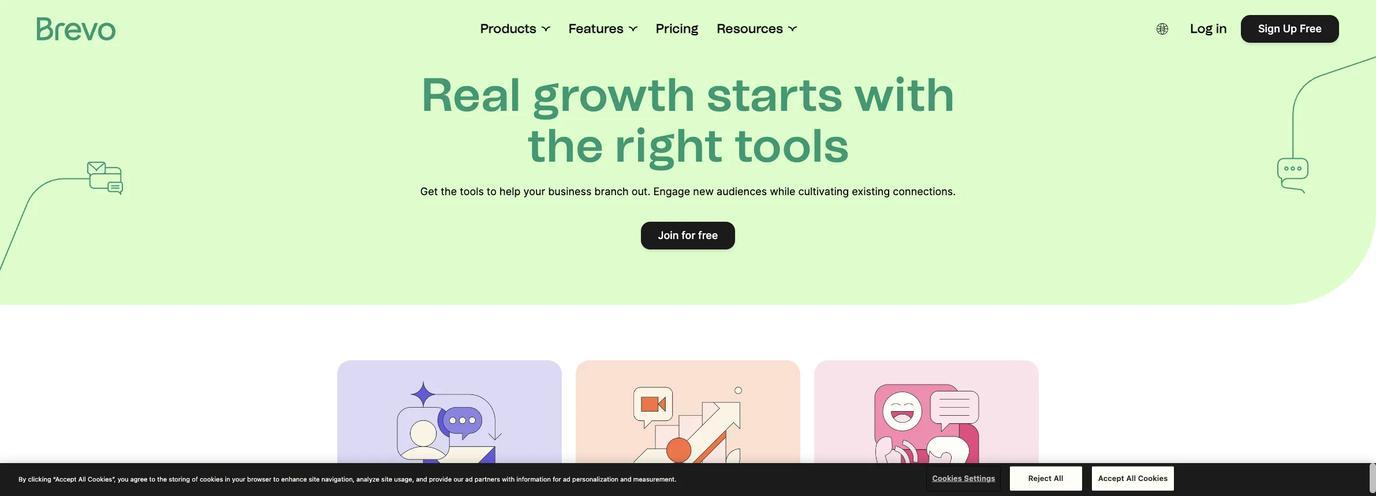 Task type: locate. For each thing, give the bounding box(es) containing it.
log in link
[[1191, 21, 1228, 37]]

by
[[18, 475, 26, 483]]

for right information
[[553, 475, 561, 483]]

site right enhance
[[309, 475, 320, 483]]

1 horizontal spatial home hero image image
[[631, 379, 746, 495]]

right
[[615, 118, 724, 173]]

tools up while
[[735, 118, 849, 173]]

in right cookies
[[225, 475, 230, 483]]

ad right our
[[466, 475, 473, 483]]

cookies left the "settings"
[[933, 474, 963, 483]]

all
[[1054, 474, 1064, 483], [1127, 474, 1137, 483], [78, 475, 86, 483]]

engage
[[654, 185, 691, 198]]

your left browser
[[232, 475, 246, 483]]

1 horizontal spatial your
[[524, 185, 545, 198]]

to
[[487, 185, 497, 198], [149, 475, 155, 483], [273, 475, 280, 483]]

all inside accept all cookies button
[[1127, 474, 1137, 483]]

cookies
[[200, 475, 223, 483]]

1 horizontal spatial in
[[1217, 21, 1228, 36]]

the left storing
[[157, 475, 167, 483]]

to left help
[[487, 185, 497, 198]]

tools left help
[[460, 185, 484, 198]]

0 horizontal spatial home hero image image
[[392, 379, 507, 495]]

by clicking "accept all cookies", you agree to the storing of cookies in your browser to enhance site navigation, analyze site usage, and provide our ad partners with information for ad personalization and measurement.
[[18, 475, 677, 483]]

reject all
[[1029, 474, 1064, 483]]

your right help
[[524, 185, 545, 198]]

2 cookies from the left
[[1139, 474, 1169, 483]]

resources
[[717, 21, 783, 36]]

1 horizontal spatial all
[[1054, 474, 1064, 483]]

tools
[[735, 118, 849, 173], [460, 185, 484, 198]]

site left "usage,"
[[382, 475, 392, 483]]

1 horizontal spatial tools
[[735, 118, 849, 173]]

you
[[118, 475, 129, 483]]

0 vertical spatial the
[[527, 118, 604, 173]]

to right browser
[[273, 475, 280, 483]]

1 horizontal spatial with
[[854, 67, 956, 122]]

1 and from the left
[[416, 475, 427, 483]]

1 vertical spatial the
[[441, 185, 457, 198]]

settings
[[965, 474, 996, 483]]

2 horizontal spatial all
[[1127, 474, 1137, 483]]

2 vertical spatial the
[[157, 475, 167, 483]]

in
[[1217, 21, 1228, 36], [225, 475, 230, 483]]

1 vertical spatial in
[[225, 475, 230, 483]]

1 horizontal spatial and
[[621, 475, 632, 483]]

ad
[[466, 475, 473, 483], [563, 475, 571, 483]]

products
[[481, 21, 537, 36]]

0 horizontal spatial cookies
[[933, 474, 963, 483]]

1 ad from the left
[[466, 475, 473, 483]]

all right 'accept'
[[1127, 474, 1137, 483]]

features link
[[569, 21, 638, 37]]

cookies
[[933, 474, 963, 483], [1139, 474, 1169, 483]]

0 horizontal spatial and
[[416, 475, 427, 483]]

out.
[[632, 185, 651, 198]]

all right "accept
[[78, 475, 86, 483]]

connections.
[[893, 185, 956, 198]]

reject
[[1029, 474, 1052, 483]]

0 horizontal spatial to
[[149, 475, 155, 483]]

in right log at the right top of page
[[1217, 21, 1228, 36]]

1 vertical spatial for
[[553, 475, 561, 483]]

to right agree
[[149, 475, 155, 483]]

0 horizontal spatial for
[[553, 475, 561, 483]]

join for free button
[[641, 222, 736, 250]]

cookies right 'accept'
[[1139, 474, 1169, 483]]

for left free
[[682, 229, 696, 242]]

site
[[309, 475, 320, 483], [382, 475, 392, 483]]

the right "get"
[[441, 185, 457, 198]]

cookies",
[[88, 475, 116, 483]]

0 horizontal spatial tools
[[460, 185, 484, 198]]

branch
[[595, 185, 629, 198]]

0 horizontal spatial the
[[157, 475, 167, 483]]

products link
[[481, 21, 550, 37]]

measurement.
[[634, 475, 677, 483]]

1 horizontal spatial ad
[[563, 475, 571, 483]]

sign
[[1259, 23, 1281, 35]]

0 vertical spatial for
[[682, 229, 696, 242]]

join for free
[[658, 229, 718, 242]]

growth
[[532, 67, 696, 122]]

partners
[[475, 475, 500, 483]]

the up business in the left of the page
[[527, 118, 604, 173]]

1 cookies from the left
[[933, 474, 963, 483]]

and right "usage,"
[[416, 475, 427, 483]]

pricing
[[656, 21, 699, 36]]

the
[[527, 118, 604, 173], [441, 185, 457, 198], [157, 475, 167, 483]]

2 home hero image image from the left
[[631, 379, 746, 495]]

with
[[854, 67, 956, 122], [502, 475, 515, 483]]

"accept
[[53, 475, 77, 483]]

all right reject
[[1054, 474, 1064, 483]]

2 horizontal spatial home hero image image
[[869, 379, 985, 495]]

log
[[1191, 21, 1214, 36]]

1 vertical spatial your
[[232, 475, 246, 483]]

0 vertical spatial with
[[854, 67, 956, 122]]

0 horizontal spatial your
[[232, 475, 246, 483]]

all for reject
[[1054, 474, 1064, 483]]

clicking
[[28, 475, 51, 483]]

business
[[548, 185, 592, 198]]

and left measurement. at the left of page
[[621, 475, 632, 483]]

and
[[416, 475, 427, 483], [621, 475, 632, 483]]

ad left personalization
[[563, 475, 571, 483]]

1 horizontal spatial site
[[382, 475, 392, 483]]

1 vertical spatial with
[[502, 475, 515, 483]]

navigation,
[[322, 475, 355, 483]]

get
[[421, 185, 438, 198]]

2 horizontal spatial the
[[527, 118, 604, 173]]

0 vertical spatial tools
[[735, 118, 849, 173]]

join for free link
[[641, 222, 736, 250]]

cookies inside "button"
[[933, 474, 963, 483]]

0 horizontal spatial site
[[309, 475, 320, 483]]

1 home hero image image from the left
[[392, 379, 507, 495]]

3 home hero image image from the left
[[869, 379, 985, 495]]

1 horizontal spatial the
[[441, 185, 457, 198]]

your
[[524, 185, 545, 198], [232, 475, 246, 483]]

0 horizontal spatial ad
[[466, 475, 473, 483]]

analyze
[[357, 475, 380, 483]]

1 horizontal spatial cookies
[[1139, 474, 1169, 483]]

up
[[1284, 23, 1298, 35]]

sign up free
[[1259, 23, 1323, 35]]

for
[[682, 229, 696, 242], [553, 475, 561, 483]]

free
[[699, 229, 718, 242]]

all inside reject all button
[[1054, 474, 1064, 483]]

home hero image image
[[392, 379, 507, 495], [631, 379, 746, 495], [869, 379, 985, 495]]

browser
[[247, 475, 272, 483]]

accept all cookies
[[1099, 474, 1169, 483]]

1 horizontal spatial for
[[682, 229, 696, 242]]



Task type: vqa. For each thing, say whether or not it's contained in the screenshot.
My Account Dashboard link
no



Task type: describe. For each thing, give the bounding box(es) containing it.
resources link
[[717, 21, 797, 37]]

log in
[[1191, 21, 1228, 36]]

0 vertical spatial your
[[524, 185, 545, 198]]

agree
[[130, 475, 148, 483]]

2 ad from the left
[[563, 475, 571, 483]]

join
[[658, 229, 679, 242]]

usage,
[[394, 475, 414, 483]]

2 horizontal spatial to
[[487, 185, 497, 198]]

cookies inside button
[[1139, 474, 1169, 483]]

2 and from the left
[[621, 475, 632, 483]]

2 site from the left
[[382, 475, 392, 483]]

audiences
[[717, 185, 767, 198]]

accept
[[1099, 474, 1125, 483]]

button image
[[1157, 23, 1169, 35]]

get the tools to help your business branch out. engage new audiences while cultivating existing connections.
[[421, 185, 956, 198]]

free
[[1301, 23, 1323, 35]]

all for accept
[[1127, 474, 1137, 483]]

features
[[569, 21, 624, 36]]

0 vertical spatial in
[[1217, 21, 1228, 36]]

brevo image
[[37, 17, 116, 40]]

while
[[770, 185, 796, 198]]

for inside button
[[682, 229, 696, 242]]

0 horizontal spatial in
[[225, 475, 230, 483]]

1 horizontal spatial to
[[273, 475, 280, 483]]

starts
[[707, 67, 843, 122]]

1 site from the left
[[309, 475, 320, 483]]

our
[[454, 475, 464, 483]]

accept all cookies button
[[1092, 467, 1175, 491]]

pricing link
[[656, 21, 699, 37]]

new
[[694, 185, 714, 198]]

enhance
[[281, 475, 307, 483]]

real growth starts with the right tools
[[421, 67, 956, 173]]

the inside real growth starts with the right tools
[[527, 118, 604, 173]]

information
[[517, 475, 551, 483]]

1 vertical spatial tools
[[460, 185, 484, 198]]

cookies settings
[[933, 474, 996, 483]]

reject all button
[[1010, 467, 1083, 491]]

of
[[192, 475, 198, 483]]

provide
[[429, 475, 452, 483]]

real
[[421, 67, 521, 122]]

with inside real growth starts with the right tools
[[854, 67, 956, 122]]

existing
[[852, 185, 891, 198]]

cookies settings button
[[928, 467, 1000, 490]]

sign up free button
[[1242, 15, 1340, 43]]

0 horizontal spatial all
[[78, 475, 86, 483]]

cultivating
[[799, 185, 850, 198]]

0 horizontal spatial with
[[502, 475, 515, 483]]

help
[[500, 185, 521, 198]]

tools inside real growth starts with the right tools
[[735, 118, 849, 173]]

storing
[[169, 475, 190, 483]]

personalization
[[573, 475, 619, 483]]



